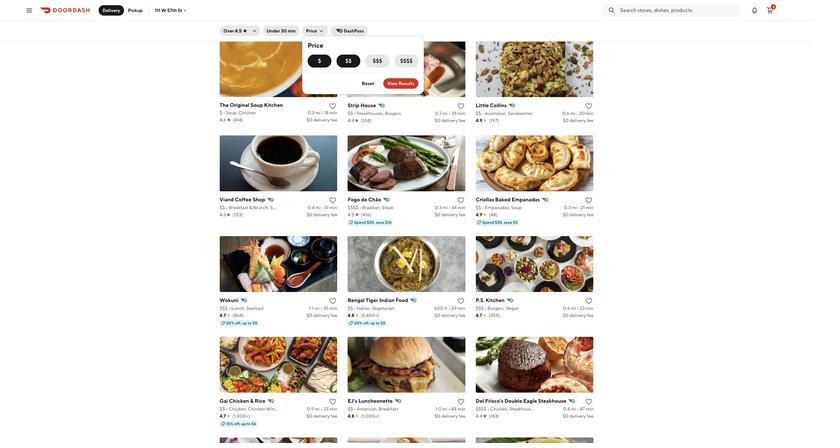 Task type: describe. For each thing, give the bounding box(es) containing it.
notification bell image
[[751, 6, 759, 14]]

0.9
[[307, 406, 314, 412]]

delivery for viand coffee shop
[[314, 212, 330, 217]]

(355)
[[489, 313, 500, 318]]

del frisco's double eagle steakhouse
[[476, 398, 567, 404]]

0 horizontal spatial 0.3
[[308, 110, 315, 115]]

shop
[[253, 197, 265, 203]]

30
[[281, 28, 287, 33]]

open menu image
[[25, 6, 33, 14]]

(197)
[[489, 118, 499, 123]]

collins
[[490, 102, 507, 109]]

save for empanadas
[[504, 220, 512, 225]]

$$$ for $$$ • lunch, seafood
[[220, 306, 228, 311]]

steakhouse
[[539, 398, 567, 404]]

view results button
[[384, 78, 419, 89]]

4.4 for del frisco's double eagle steakhouse
[[476, 414, 483, 419]]

off, for gai chicken & rice
[[234, 421, 240, 426]]

click to add this store to your saved list image for little collins
[[586, 102, 593, 110]]

seafood
[[247, 306, 264, 311]]

delivery button
[[99, 5, 124, 15]]

$​0 for p.s. kitchen
[[563, 313, 569, 318]]

delivery for wokuni
[[314, 313, 330, 318]]

$​0 delivery fee for little collins
[[563, 118, 594, 123]]

0.6 for little collins
[[563, 111, 570, 116]]

$$$$ for $$$$
[[401, 58, 413, 64]]

$$$ button
[[366, 55, 390, 68]]

pickup button
[[124, 5, 147, 15]]

the
[[220, 102, 229, 108]]

vegan
[[506, 306, 519, 311]]

48
[[452, 406, 457, 412]]

$​0 delivery fee for viand coffee shop
[[307, 212, 338, 217]]

american,
[[357, 406, 378, 412]]

australian,
[[485, 111, 507, 116]]

$$$$ for $$$$ • brazilian, steak
[[348, 205, 359, 210]]

35 for strip house
[[452, 111, 457, 116]]

$$ • steakhouses, burgers
[[348, 111, 401, 116]]

(153)
[[233, 212, 243, 217]]

over
[[224, 28, 234, 33]]

results
[[399, 81, 415, 86]]

20
[[580, 111, 585, 116]]

min for baked
[[586, 205, 594, 210]]

$​0 delivery fee for bengal tiger indian food
[[435, 313, 466, 318]]

gai chicken & rice
[[220, 398, 266, 404]]

burgers,
[[488, 306, 505, 311]]

st
[[178, 8, 183, 13]]

fogo de chão
[[348, 197, 382, 203]]

click to add this store to your saved list image for strip house
[[457, 102, 465, 110]]

click to add this store to your saved list image for p.s. kitchen
[[586, 297, 593, 305]]

$$ • american, breakfast
[[348, 406, 399, 412]]

$​0 for viand coffee shop
[[307, 212, 313, 217]]

$6
[[252, 421, 256, 426]]

4.5 inside button
[[235, 28, 242, 33]]

15%
[[226, 421, 233, 426]]

1 vertical spatial &
[[250, 398, 254, 404]]

viand coffee shop
[[220, 197, 265, 203]]

$​0 delivery fee for p.s. kitchen
[[563, 313, 594, 318]]

click to add this store to your saved list image for fogo de chão
[[457, 197, 465, 204]]

$​0 delivery fee for fogo de chão
[[435, 212, 466, 217]]

eagle
[[524, 398, 538, 404]]

min for frisco's
[[586, 406, 594, 412]]

wokuni
[[220, 297, 239, 304]]

off, for wokuni
[[235, 321, 241, 326]]

20% off, up to $5 for wokuni
[[226, 321, 257, 326]]

house
[[361, 102, 376, 109]]

$10
[[385, 220, 392, 225]]

$ button
[[308, 55, 332, 68]]

rice
[[255, 398, 266, 404]]

min inside button
[[288, 28, 296, 33]]

click to add this store to your saved list image for viand coffee shop
[[329, 197, 337, 204]]

min for kitchen
[[586, 306, 594, 311]]

20% for wokuni
[[226, 321, 235, 326]]

Store search: begin typing to search for stores available on DoorDash text field
[[621, 7, 737, 14]]

4.4 for strip house
[[348, 118, 355, 123]]

0.3 mi • 34 min
[[435, 205, 466, 210]]

4.7 up over
[[220, 17, 226, 23]]

4.6
[[220, 117, 226, 123]]

0.4 mi • 31 min
[[308, 205, 338, 210]]

chicken for soup,
[[239, 110, 256, 115]]

delivery for ej's luncheonette
[[442, 414, 458, 419]]

burgers
[[385, 111, 401, 116]]

delivery for fogo de chão
[[442, 212, 458, 217]]

min for coffee
[[330, 205, 338, 210]]

min for de
[[458, 205, 466, 210]]

mi for collins
[[571, 111, 576, 116]]

del
[[476, 398, 485, 404]]

soup,
[[226, 110, 238, 115]]

lunch,
[[232, 306, 246, 311]]

20% off, up to $5 down (990+)
[[226, 25, 257, 30]]

0.3 mi • 18 min
[[308, 110, 338, 115]]

mi for house
[[443, 111, 448, 116]]

click to add this store to your saved list image for criollas baked empanadas
[[586, 197, 593, 204]]

original
[[230, 102, 250, 108]]

$$ • indian, vegetarian
[[348, 306, 395, 311]]

$$$ • burgers, vegan
[[476, 306, 519, 311]]

delivery for p.s. kitchen
[[570, 313, 586, 318]]

3
[[773, 5, 775, 9]]

chão
[[369, 197, 382, 203]]

to right "over 4.5"
[[248, 25, 252, 30]]

35 for wokuni
[[324, 306, 329, 311]]

4.7 for p.s. kitchen
[[476, 313, 483, 318]]

delivery for bengal tiger indian food
[[442, 313, 458, 318]]

(990+)
[[233, 17, 247, 23]]

spend for fogo
[[354, 220, 366, 225]]

dashpass
[[344, 28, 364, 33]]

$​0 delivery fee for strip house
[[435, 118, 466, 123]]

delivery for criollas baked empanadas
[[570, 212, 586, 217]]

dashpass button
[[331, 26, 368, 36]]

chicken, for chicken
[[229, 406, 247, 412]]

$​0 for strip house
[[435, 118, 441, 123]]

vegetarian
[[372, 306, 395, 311]]

(104)
[[361, 118, 372, 123]]

$$$ for $$$ • burgers, vegan
[[476, 306, 484, 311]]

up for wokuni
[[242, 321, 247, 326]]

delivery for gai chicken & rice
[[314, 414, 330, 419]]

0.6 mi • 23 min
[[563, 306, 594, 311]]

0.6 for p.s. kitchen
[[563, 306, 571, 311]]

$​0 delivery fee for ej's luncheonette
[[435, 414, 466, 419]]

$$ • empanadas, soup
[[476, 205, 522, 210]]

steakhouses
[[510, 406, 536, 412]]

mi for de
[[443, 205, 448, 210]]

$$ for $$
[[346, 58, 352, 64]]

under 30 min
[[267, 28, 296, 33]]

4.7 for gai chicken & rice
[[220, 414, 226, 419]]

de
[[361, 197, 368, 203]]

click to add this store to your saved list image for del frisco's double eagle steakhouse
[[586, 398, 593, 406]]

little collins
[[476, 102, 507, 109]]

chicken for chicken,
[[248, 406, 265, 412]]

bengal tiger indian food
[[348, 297, 408, 304]]

$ • soup, chicken
[[220, 110, 256, 115]]

fee for viand coffee shop
[[331, 212, 338, 217]]

brunch,
[[253, 205, 269, 210]]

criollas baked empanadas
[[476, 197, 540, 203]]

pickup
[[128, 8, 143, 13]]

fee for criollas baked empanadas
[[587, 212, 594, 217]]

111 w 57th st
[[155, 8, 183, 13]]

price button
[[302, 26, 328, 36]]

min for tiger
[[458, 306, 466, 311]]

p.s. kitchen
[[476, 297, 505, 304]]

0.4 for del frisco's double eagle steakhouse
[[564, 406, 571, 412]]

$$ for $$ • breakfast & brunch, salads
[[220, 205, 225, 210]]

0.3 for fogo de chão
[[435, 205, 442, 210]]

under
[[267, 28, 280, 33]]

1 vertical spatial chicken
[[229, 398, 249, 404]]

under 30 min button
[[263, 26, 300, 36]]

luncheonette
[[359, 398, 393, 404]]

tiger
[[366, 297, 379, 304]]

click to add this store to your saved list image for gai chicken & rice
[[329, 398, 337, 406]]

3 button
[[764, 4, 777, 17]]

1 vertical spatial breakfast
[[379, 406, 399, 412]]

strip
[[348, 102, 360, 109]]



Task type: vqa. For each thing, say whether or not it's contained in the screenshot.


Task type: locate. For each thing, give the bounding box(es) containing it.
salads
[[270, 205, 284, 210]]

$$ inside button
[[346, 58, 352, 64]]

1 horizontal spatial kitchen
[[486, 297, 505, 304]]

0 vertical spatial 35
[[452, 111, 457, 116]]

coffee
[[235, 197, 252, 203]]

click to add this store to your saved list image for bengal tiger indian food
[[457, 297, 465, 305]]

delivery for del frisco's double eagle steakhouse
[[570, 414, 586, 419]]

$$ for $$ • chicken, chicken wings
[[220, 406, 225, 412]]

1 horizontal spatial $
[[318, 58, 321, 64]]

click to add this store to your saved list image up 0.4 mi • 47 min
[[586, 398, 593, 406]]

2 4.8 from the top
[[348, 313, 355, 318]]

1 vertical spatial 4.4
[[476, 414, 483, 419]]

off, down (990+)
[[235, 25, 241, 30]]

0 vertical spatial 4.4
[[348, 118, 355, 123]]

20% off, up to $5 for bengal tiger indian food
[[354, 321, 386, 326]]

4.7
[[220, 17, 226, 23], [220, 313, 226, 318], [476, 313, 483, 318], [220, 414, 226, 419]]

$$
[[346, 58, 352, 64], [348, 111, 353, 116], [476, 111, 482, 116], [220, 205, 225, 210], [476, 205, 482, 210], [348, 306, 353, 311], [220, 406, 225, 412], [348, 406, 353, 412]]

0 vertical spatial 0.6
[[563, 111, 570, 116]]

to down (2,400+)
[[376, 321, 380, 326]]

0 horizontal spatial chicken,
[[229, 406, 247, 412]]

fee for strip house
[[459, 118, 466, 123]]

2 horizontal spatial $$$
[[476, 306, 484, 311]]

20% down (464) on the bottom of page
[[226, 321, 235, 326]]

4.8
[[348, 17, 355, 23], [348, 313, 355, 318], [348, 414, 355, 419]]

4.4 left (183)
[[476, 414, 483, 419]]

reset
[[362, 81, 374, 86]]

click to add this store to your saved list image up 0.6 mi • 23 min
[[586, 297, 593, 305]]

(2,400+)
[[361, 313, 380, 318]]

steakhouses,
[[357, 111, 384, 116]]

$​0 for bengal tiger indian food
[[435, 313, 441, 318]]

(500+)
[[361, 17, 376, 23]]

0 horizontal spatial $
[[220, 110, 222, 115]]

to left $6
[[247, 421, 251, 426]]

min for house
[[458, 111, 466, 116]]

1 vertical spatial 35
[[324, 306, 329, 311]]

23 for gai chicken & rice
[[324, 406, 329, 412]]

mi for coffee
[[316, 205, 321, 210]]

$5
[[253, 25, 257, 30], [513, 220, 518, 225], [253, 321, 257, 326], [381, 321, 386, 326]]

0 vertical spatial price
[[306, 28, 317, 33]]

the original soup kitchen
[[220, 102, 283, 108]]

fee for wokuni
[[331, 313, 338, 318]]

soup down the criollas baked empanadas
[[511, 205, 522, 210]]

$​0 for wokuni
[[307, 313, 313, 318]]

1 vertical spatial 4.5
[[235, 28, 242, 33]]

mi for chicken
[[315, 406, 320, 412]]

0.6
[[563, 111, 570, 116], [563, 306, 571, 311]]

up down (990+)
[[242, 25, 247, 30]]

$$ for $$ • indian, vegetarian
[[348, 306, 353, 311]]

4.5 left (162)
[[476, 17, 483, 23]]

steak
[[382, 205, 394, 210]]

(1,800+)
[[233, 414, 250, 419]]

chicken, up (1,800+)
[[229, 406, 247, 412]]

35
[[452, 111, 457, 116], [324, 306, 329, 311]]

soup right original
[[251, 102, 263, 108]]

$​0 for gai chicken & rice
[[307, 414, 313, 419]]

1 vertical spatial 23
[[324, 406, 329, 412]]

up for gai chicken & rice
[[241, 421, 246, 426]]

4.4 left (104)
[[348, 118, 355, 123]]

0.3 left the 18
[[308, 110, 315, 115]]

save for chão
[[376, 220, 384, 225]]

$$ for $$ • american, breakfast
[[348, 406, 353, 412]]

fee for little collins
[[587, 118, 594, 123]]

fee for fogo de chão
[[459, 212, 466, 217]]

1 4.8 from the top
[[348, 17, 355, 23]]

0.4 mi • 47 min
[[564, 406, 594, 412]]

$$$$ for $$$$ • chicken, steakhouses
[[476, 406, 487, 412]]

off, right the 15%
[[234, 421, 240, 426]]

off, down (2,400+)
[[364, 321, 370, 326]]

4.5 left (416)
[[348, 212, 355, 217]]

click to add this store to your saved list image for ej's luncheonette
[[457, 398, 465, 406]]

baked
[[496, 197, 511, 203]]

$ left "$$" button
[[318, 58, 321, 64]]

23
[[580, 306, 585, 311], [324, 406, 329, 412]]

sandwiches
[[508, 111, 533, 116]]

$$ • breakfast & brunch, salads
[[220, 205, 284, 210]]

1 horizontal spatial soup
[[511, 205, 522, 210]]

20%
[[226, 25, 235, 30], [226, 321, 235, 326], [354, 321, 363, 326]]

click to add this store to your saved list image right the 18
[[329, 102, 337, 110]]

$​0 delivery fee for del frisco's double eagle steakhouse
[[563, 414, 594, 419]]

chicken, for frisco's
[[491, 406, 509, 412]]

(162)
[[489, 17, 500, 23]]

20% off, up to $5 down (2,400+)
[[354, 321, 386, 326]]

& left brunch,
[[249, 205, 252, 210]]

4.9 for little collins
[[476, 118, 483, 123]]

$ inside button
[[318, 58, 321, 64]]

spend
[[354, 220, 366, 225], [483, 220, 495, 225]]

4.7 down p.s.
[[476, 313, 483, 318]]

$$ down ej's
[[348, 406, 353, 412]]

0 vertical spatial &
[[249, 205, 252, 210]]

2 horizontal spatial 0.3
[[565, 205, 571, 210]]

price inside button
[[306, 28, 317, 33]]

0 horizontal spatial save
[[376, 220, 384, 225]]

price down price button
[[308, 42, 324, 49]]

1 vertical spatial 0.4
[[564, 406, 571, 412]]

1 spend from the left
[[354, 220, 366, 225]]

$​0 for del frisco's double eagle steakhouse
[[563, 414, 569, 419]]

off, down (464) on the bottom of page
[[235, 321, 241, 326]]

$$ down the criollas
[[476, 205, 482, 210]]

breakfast up the (153)
[[229, 205, 249, 210]]

1 horizontal spatial 4.4
[[476, 414, 483, 419]]

p.s.
[[476, 297, 485, 304]]

1 horizontal spatial $$$
[[373, 58, 382, 64]]

4.8 up dashpass button
[[348, 17, 355, 23]]

4.4
[[348, 118, 355, 123], [476, 414, 483, 419]]

1 save from the left
[[376, 220, 384, 225]]

1.1
[[309, 306, 314, 311]]

1 chicken, from the left
[[229, 406, 247, 412]]

$35,
[[495, 220, 503, 225]]

4.9 for criollas baked empanadas
[[476, 212, 483, 217]]

click to add this store to your saved list image for wokuni
[[329, 297, 337, 305]]

20% down (990+)
[[226, 25, 235, 30]]

$ for $ • soup, chicken
[[220, 110, 222, 115]]

$$ up 4.3
[[220, 205, 225, 210]]

1 horizontal spatial 0.3
[[435, 205, 442, 210]]

20% off, up to $5 down (464) on the bottom of page
[[226, 321, 257, 326]]

view
[[387, 81, 398, 86]]

mi for baked
[[572, 205, 577, 210]]

1 vertical spatial 4.9
[[476, 212, 483, 217]]

0 horizontal spatial $$$$
[[348, 205, 359, 210]]

chicken down the original soup kitchen
[[239, 110, 256, 115]]

delivery for little collins
[[570, 118, 586, 123]]

min for chicken
[[330, 406, 338, 412]]

breakfast down the luncheonette
[[379, 406, 399, 412]]

click to add this store to your saved list image up "1.0 mi • 48 min"
[[457, 398, 465, 406]]

spend for criollas
[[483, 220, 495, 225]]

0 vertical spatial kitchen
[[264, 102, 283, 108]]

0 horizontal spatial 23
[[324, 406, 329, 412]]

click to add this store to your saved list image up 0.9 mi • 23 min
[[329, 398, 337, 406]]

4.5
[[476, 17, 483, 23], [235, 28, 242, 33], [348, 212, 355, 217]]

$$ down bengal
[[348, 306, 353, 311]]

$$$$ down fogo
[[348, 205, 359, 210]]

$​0
[[307, 17, 313, 23], [435, 17, 441, 23], [563, 17, 569, 23], [307, 117, 313, 123], [435, 118, 441, 123], [563, 118, 569, 123], [307, 212, 313, 217], [435, 212, 441, 217], [563, 212, 569, 217], [307, 313, 313, 318], [435, 313, 441, 318], [563, 313, 569, 318], [307, 414, 313, 419], [435, 414, 441, 419], [563, 414, 569, 419]]

1 horizontal spatial 0.4
[[564, 406, 571, 412]]

over 4.5
[[224, 28, 242, 33]]

0 vertical spatial 4.5
[[476, 17, 483, 23]]

600
[[435, 306, 444, 311]]

2 spend from the left
[[483, 220, 495, 225]]

$$ right '$' button
[[346, 58, 352, 64]]

mi for luncheonette
[[443, 406, 448, 412]]

min for luncheonette
[[458, 406, 466, 412]]

empanadas,
[[485, 205, 511, 210]]

0.4 left 31
[[308, 205, 315, 210]]

$ up 4.6
[[220, 110, 222, 115]]

2 vertical spatial $$$$
[[476, 406, 487, 412]]

$$ for $$ • australian, sandwiches
[[476, 111, 482, 116]]

1 vertical spatial soup
[[511, 205, 522, 210]]

2 items, open order cart image
[[767, 6, 775, 14]]

fee for bengal tiger indian food
[[459, 313, 466, 318]]

$​0 delivery fee for criollas baked empanadas
[[563, 212, 594, 217]]

23 for p.s. kitchen
[[580, 306, 585, 311]]

to
[[248, 25, 252, 30], [248, 321, 252, 326], [376, 321, 380, 326], [247, 421, 251, 426]]

price right 30
[[306, 28, 317, 33]]

2 save from the left
[[504, 220, 512, 225]]

15% off, up to $6
[[226, 421, 256, 426]]

1 vertical spatial $
[[220, 110, 222, 115]]

1 horizontal spatial 23
[[580, 306, 585, 311]]

35 right 0.7
[[452, 111, 457, 116]]

(183)
[[489, 414, 499, 419]]

click to add this store to your saved list image up 600 ft • 29 min
[[457, 297, 465, 305]]

4.8 for bengal tiger indian food
[[348, 313, 355, 318]]

frisco's
[[486, 398, 504, 404]]

4.5 for (162)
[[476, 17, 483, 23]]

1 vertical spatial 0.6
[[563, 306, 571, 311]]

2 vertical spatial 4.5
[[348, 212, 355, 217]]

over 4.5 button
[[220, 26, 260, 36]]

to down seafood
[[248, 321, 252, 326]]

up down (2,400+)
[[371, 321, 375, 326]]

$5 right $35,
[[513, 220, 518, 225]]

0 horizontal spatial soup
[[251, 102, 263, 108]]

$$$ inside button
[[373, 58, 382, 64]]

0.3
[[308, 110, 315, 115], [435, 205, 442, 210], [565, 205, 571, 210]]

0.3 left the "34"
[[435, 205, 442, 210]]

min for collins
[[586, 111, 594, 116]]

$ for $
[[318, 58, 321, 64]]

spend down (416)
[[354, 220, 366, 225]]

0 vertical spatial chicken
[[239, 110, 256, 115]]

$5 down seafood
[[253, 321, 257, 326]]

$$ down gai
[[220, 406, 225, 412]]

1 vertical spatial price
[[308, 42, 324, 49]]

$​0 for ej's luncheonette
[[435, 414, 441, 419]]

1 vertical spatial kitchen
[[486, 297, 505, 304]]

bengal
[[348, 297, 365, 304]]

fee for ej's luncheonette
[[459, 414, 466, 419]]

price
[[306, 28, 317, 33], [308, 42, 324, 49]]

$$$ up reset button
[[373, 58, 382, 64]]

fee for del frisco's double eagle steakhouse
[[587, 414, 594, 419]]

35 right 1.1
[[324, 306, 329, 311]]

111
[[155, 8, 161, 13]]

0.3 mi • 21 min
[[565, 205, 594, 210]]

0 horizontal spatial 35
[[324, 306, 329, 311]]

2 horizontal spatial $$$$
[[476, 406, 487, 412]]

0 vertical spatial 4.9
[[476, 118, 483, 123]]

&
[[249, 205, 252, 210], [250, 398, 254, 404]]

$$$$ down del
[[476, 406, 487, 412]]

$$$$ inside button
[[401, 58, 413, 64]]

4.5 for (416)
[[348, 212, 355, 217]]

to for bengal tiger indian food
[[376, 321, 380, 326]]

0.4 left 47
[[564, 406, 571, 412]]

$​0 for little collins
[[563, 118, 569, 123]]

57th
[[167, 8, 177, 13]]

mi for kitchen
[[571, 306, 576, 311]]

0 vertical spatial 4.8
[[348, 17, 355, 23]]

$$$ for $$$
[[373, 58, 382, 64]]

empanadas
[[512, 197, 540, 203]]

0 horizontal spatial $$$
[[220, 306, 228, 311]]

0 vertical spatial 23
[[580, 306, 585, 311]]

$$ • australian, sandwiches
[[476, 111, 533, 116]]

2 vertical spatial 4.8
[[348, 414, 355, 419]]

$$ down little
[[476, 111, 482, 116]]

1 4.9 from the top
[[476, 118, 483, 123]]

$$$$
[[401, 58, 413, 64], [348, 205, 359, 210], [476, 406, 487, 412]]

$​0 for fogo de chão
[[435, 212, 441, 217]]

0 horizontal spatial 4.4
[[348, 118, 355, 123]]

1 horizontal spatial breakfast
[[379, 406, 399, 412]]

0 horizontal spatial spend
[[354, 220, 366, 225]]

1 horizontal spatial 35
[[452, 111, 457, 116]]

4.7 down gai
[[220, 414, 226, 419]]

4.3
[[220, 212, 226, 217]]

0 vertical spatial 0.4
[[308, 205, 315, 210]]

chicken down rice on the left of the page
[[248, 406, 265, 412]]

$$ for $$ • empanadas, soup
[[476, 205, 482, 210]]

gai
[[220, 398, 228, 404]]

21
[[581, 205, 585, 210]]

0.9 mi • 23 min
[[307, 406, 338, 412]]

2 horizontal spatial 4.5
[[476, 17, 483, 23]]

to for gai chicken & rice
[[247, 421, 251, 426]]

click to add this store to your saved list image up 0.3 mi • 34 min
[[457, 197, 465, 204]]

1 horizontal spatial chicken,
[[491, 406, 509, 412]]

20% down (2,400+)
[[354, 321, 363, 326]]

double
[[505, 398, 523, 404]]

$$$$ up results
[[401, 58, 413, 64]]

delivery for strip house
[[442, 118, 458, 123]]

$5 left the under
[[253, 25, 257, 30]]

$$$ down wokuni
[[220, 306, 228, 311]]

2 vertical spatial chicken
[[248, 406, 265, 412]]

min
[[288, 28, 296, 33], [330, 110, 338, 115], [458, 111, 466, 116], [586, 111, 594, 116], [330, 205, 338, 210], [458, 205, 466, 210], [586, 205, 594, 210], [330, 306, 338, 311], [458, 306, 466, 311], [586, 306, 594, 311], [330, 406, 338, 412], [458, 406, 466, 412], [586, 406, 594, 412]]

2 4.9 from the top
[[476, 212, 483, 217]]

4.7 left (464) on the bottom of page
[[220, 313, 226, 318]]

chicken,
[[229, 406, 247, 412], [491, 406, 509, 412]]

1 vertical spatial 4.8
[[348, 313, 355, 318]]

4.9 left the (197)
[[476, 118, 483, 123]]

fee for p.s. kitchen
[[587, 313, 594, 318]]

1 horizontal spatial save
[[504, 220, 512, 225]]

spend down (48) at the right top of page
[[483, 220, 495, 225]]

click to add this store to your saved list image up 0.4 mi • 31 min
[[329, 197, 337, 204]]

2 chicken, from the left
[[491, 406, 509, 412]]

4.5 right over
[[235, 28, 242, 33]]

spend $55, save $10
[[354, 220, 392, 225]]

reset button
[[358, 78, 378, 89]]

0 horizontal spatial breakfast
[[229, 205, 249, 210]]

3 4.8 from the top
[[348, 414, 355, 419]]

0 horizontal spatial 4.5
[[235, 28, 242, 33]]

0 vertical spatial breakfast
[[229, 205, 249, 210]]

click to add this store to your saved list image
[[329, 102, 337, 110], [457, 102, 465, 110], [329, 197, 337, 204], [329, 398, 337, 406], [586, 398, 593, 406]]

0.3 for criollas baked empanadas
[[565, 205, 571, 210]]

1 horizontal spatial $$$$
[[401, 58, 413, 64]]

31
[[325, 205, 329, 210]]

chicken up '$$ • chicken, chicken wings'
[[229, 398, 249, 404]]

$$ down strip
[[348, 111, 353, 116]]

1 horizontal spatial 4.5
[[348, 212, 355, 217]]

click to add this store to your saved list image up 0.3 mi • 21 min
[[586, 197, 593, 204]]

4.8 down ej's
[[348, 414, 355, 419]]

1.1 mi • 35 min
[[309, 306, 338, 311]]

4.8 down bengal
[[348, 313, 355, 318]]

1 vertical spatial $$$$
[[348, 205, 359, 210]]

4.8 for ej's luncheonette
[[348, 414, 355, 419]]

0.3 left 21
[[565, 205, 571, 210]]

click to add this store to your saved list image up 0.7 mi • 35 min
[[457, 102, 465, 110]]

ej's luncheonette
[[348, 398, 393, 404]]

save left the $10
[[376, 220, 384, 225]]

$5 down "vegetarian"
[[381, 321, 386, 326]]

(464)
[[233, 313, 244, 318]]

kitchen
[[264, 102, 283, 108], [486, 297, 505, 304]]

0 vertical spatial $
[[318, 58, 321, 64]]

0 horizontal spatial 0.4
[[308, 205, 315, 210]]

up down (1,800+)
[[241, 421, 246, 426]]

0 vertical spatial $$$$
[[401, 58, 413, 64]]

0 vertical spatial soup
[[251, 102, 263, 108]]

$$ for $$ • steakhouses, burgers
[[348, 111, 353, 116]]

$​0 delivery fee for wokuni
[[307, 313, 338, 318]]

4.9 left (48) at the right top of page
[[476, 212, 483, 217]]

fogo
[[348, 197, 360, 203]]

$$$$ button
[[395, 55, 419, 68]]

1 horizontal spatial spend
[[483, 220, 495, 225]]

chicken, up (183)
[[491, 406, 509, 412]]

up
[[242, 25, 247, 30], [242, 321, 247, 326], [371, 321, 375, 326], [241, 421, 246, 426]]

save right $35,
[[504, 220, 512, 225]]

0.6 mi • 20 min
[[563, 111, 594, 116]]

click to add this store to your saved list image
[[586, 102, 593, 110], [457, 197, 465, 204], [586, 197, 593, 204], [329, 297, 337, 305], [457, 297, 465, 305], [586, 297, 593, 305], [457, 398, 465, 406]]

47
[[580, 406, 585, 412]]

click to add this store to your saved list image up "0.6 mi • 20 min"
[[586, 102, 593, 110]]

up down (464) on the bottom of page
[[242, 321, 247, 326]]

0 horizontal spatial kitchen
[[264, 102, 283, 108]]

18
[[324, 110, 329, 115]]

mi
[[316, 110, 321, 115], [443, 111, 448, 116], [571, 111, 576, 116], [316, 205, 321, 210], [443, 205, 448, 210], [572, 205, 577, 210], [315, 306, 320, 311], [571, 306, 576, 311], [315, 406, 320, 412], [443, 406, 448, 412], [572, 406, 577, 412]]

$$$ down p.s.
[[476, 306, 484, 311]]

click to add this store to your saved list image up 1.1 mi • 35 min
[[329, 297, 337, 305]]

600 ft • 29 min
[[435, 306, 466, 311]]

$​0 delivery fee for gai chicken & rice
[[307, 414, 338, 419]]

& left rice on the left of the page
[[250, 398, 254, 404]]

0.7
[[435, 111, 442, 116]]

$$ button
[[337, 55, 361, 68]]



